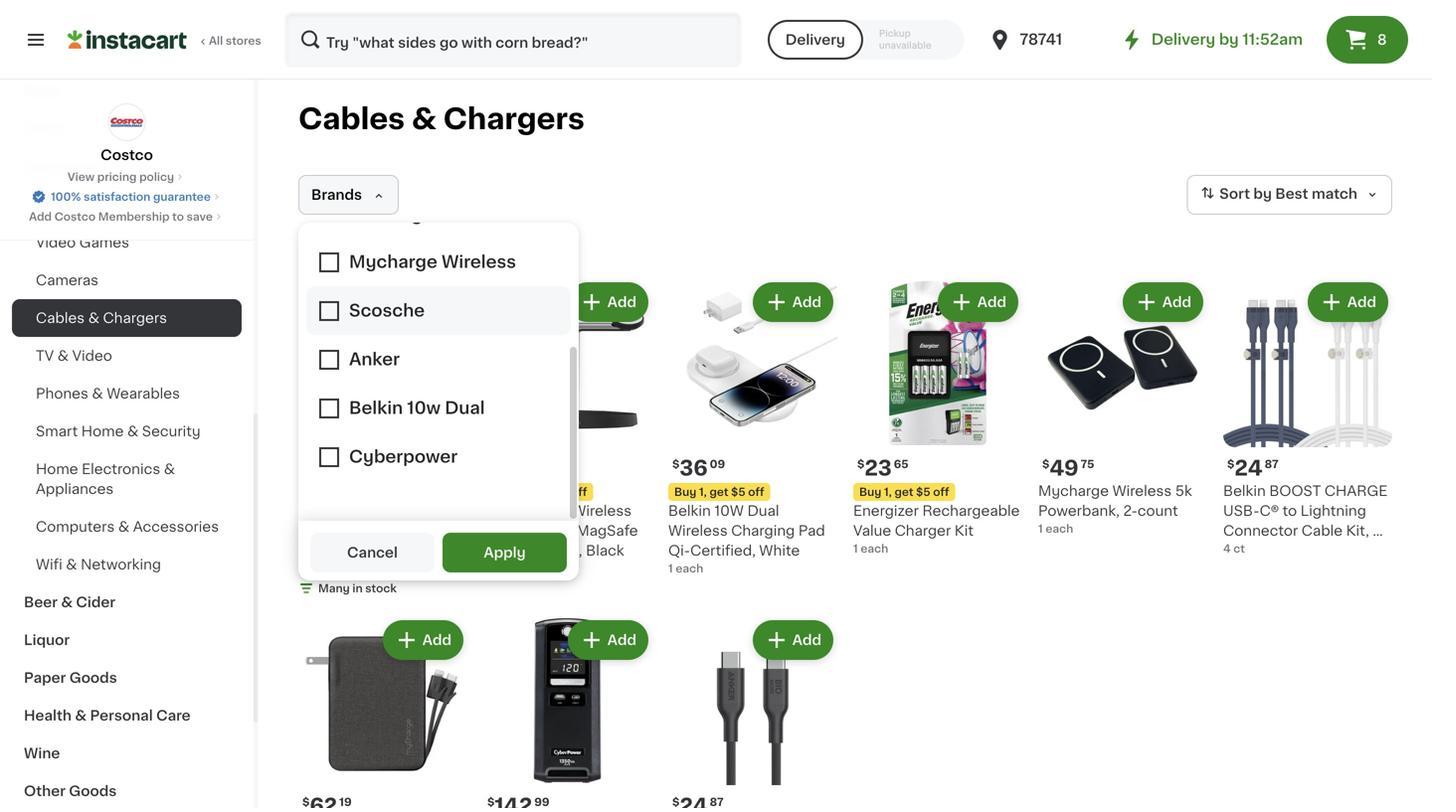 Task type: locate. For each thing, give the bounding box(es) containing it.
& inside home electronics & appliances
[[164, 463, 175, 477]]

0 horizontal spatial ct
[[308, 564, 320, 575]]

by left 11:52am
[[1220, 32, 1239, 47]]

phones & wearables link
[[12, 375, 242, 413]]

to down guarantee
[[172, 211, 184, 222]]

1 vertical spatial video
[[72, 349, 112, 363]]

1, for 36
[[699, 487, 707, 498]]

electronics link
[[12, 148, 242, 186]]

all stores link
[[68, 12, 263, 68]]

1 horizontal spatial 87
[[1265, 459, 1279, 470]]

off up rechargeable
[[934, 487, 950, 498]]

2 buy from the left
[[675, 487, 697, 498]]

2 get from the left
[[710, 487, 729, 498]]

pricing
[[97, 172, 137, 183]]

1 buy 1, get $5 off from the left
[[675, 487, 765, 498]]

belkin left 10w on the bottom
[[669, 504, 711, 518]]

0 horizontal spatial 1,
[[514, 487, 522, 498]]

0 vertical spatial to
[[172, 211, 184, 222]]

mini
[[407, 544, 436, 558]]

computers & accessories
[[36, 520, 219, 534]]

get up energizer
[[895, 487, 914, 498]]

cables up brands "dropdown button"
[[298, 105, 405, 133]]

usb-
[[1224, 504, 1260, 518], [342, 524, 378, 538]]

& for phones & wearables "link"
[[92, 387, 103, 401]]

0 vertical spatial usb-
[[1224, 504, 1260, 518]]

$122.99 element
[[484, 456, 653, 482]]

with
[[543, 524, 573, 538]]

goods right other
[[69, 785, 117, 799]]

beer
[[24, 596, 58, 610]]

36
[[680, 458, 708, 479]]

to right c®
[[1283, 504, 1298, 518]]

2- right 'powerbank,' at the right bottom of page
[[1124, 504, 1138, 518]]

1 vertical spatial cables & chargers
[[36, 311, 167, 325]]

all stores
[[209, 35, 261, 46]]

video up phones & wearables
[[72, 349, 112, 363]]

Search field
[[287, 14, 740, 66]]

1 vertical spatial 87
[[710, 797, 724, 808]]

78741
[[1020, 32, 1063, 47]]

$5 for 36
[[731, 487, 746, 498]]

2 horizontal spatial buy
[[860, 487, 882, 498]]

1 horizontal spatial 1,
[[699, 487, 707, 498]]

to inside add costco membership to save link
[[172, 211, 184, 222]]

get for 36
[[710, 487, 729, 498]]

0 horizontal spatial wireless
[[572, 504, 632, 518]]

2 horizontal spatial off
[[934, 487, 950, 498]]

mycharge wireless 5k powerbank, 2-count 1 each
[[1039, 485, 1193, 535]]

belkin down 24
[[1224, 485, 1266, 498]]

wireless
[[1113, 485, 1172, 498], [572, 504, 632, 518], [669, 524, 728, 538]]

add costco membership to save
[[29, 211, 213, 222]]

off
[[571, 487, 587, 498], [749, 487, 765, 498], [934, 487, 950, 498]]

0 horizontal spatial 87
[[710, 797, 724, 808]]

by for delivery
[[1220, 32, 1239, 47]]

$5 for 23
[[917, 487, 931, 498]]

0 horizontal spatial buy
[[490, 487, 512, 498]]

usb- inside the scosche powervolt pd30 usb-c 30w power delivery mini fast charger, 2-pack
[[342, 524, 378, 538]]

cables down cameras
[[36, 311, 85, 325]]

0 horizontal spatial buy 1, get $5 off
[[675, 487, 765, 498]]

0 horizontal spatial $5
[[731, 487, 746, 498]]

usb- inside the belkin boost charge usb-c® to lightning connector cable kit, 4- pack
[[1224, 504, 1260, 518]]

35
[[310, 458, 338, 479]]

0 horizontal spatial to
[[172, 211, 184, 222]]

1 vertical spatial costco
[[54, 211, 96, 222]]

off right $30
[[571, 487, 587, 498]]

2 horizontal spatial get
[[895, 487, 914, 498]]

costco up 'view pricing policy' link at top left
[[101, 148, 153, 162]]

1, left $30
[[514, 487, 522, 498]]

19
[[339, 797, 352, 808]]

other
[[24, 785, 66, 799]]

many in stock
[[318, 584, 397, 595]]

each inside energizer rechargeable value charger kit 1 each
[[861, 544, 889, 555]]

0 vertical spatial goods
[[69, 672, 117, 686]]

87 inside $ 24 87
[[1265, 459, 1279, 470]]

delivery inside the scosche powervolt pd30 usb-c 30w power delivery mini fast charger, 2-pack
[[346, 544, 403, 558]]

home down phones & wearables
[[81, 425, 124, 439]]

2
[[298, 564, 305, 575]]

2 $5 from the left
[[917, 487, 931, 498]]

0 horizontal spatial home
[[36, 463, 78, 477]]

power
[[298, 544, 342, 558]]

by inside field
[[1254, 187, 1273, 201]]

1 horizontal spatial buy
[[675, 487, 697, 498]]

0 horizontal spatial charger
[[484, 524, 540, 538]]

video
[[36, 236, 76, 250], [72, 349, 112, 363]]

4
[[1224, 544, 1231, 555]]

health
[[24, 709, 72, 723]]

2 horizontal spatial delivery
[[1152, 32, 1216, 47]]

by for sort
[[1254, 187, 1273, 201]]

usb- up the 'cancel' at the bottom left of page
[[342, 524, 378, 538]]

3 buy from the left
[[860, 487, 882, 498]]

goods inside "link"
[[69, 785, 117, 799]]

49
[[1050, 458, 1079, 479]]

usb- up "connector"
[[1224, 504, 1260, 518]]

delivery inside button
[[786, 33, 846, 47]]

charger left kit
[[895, 524, 951, 538]]

1 down 'powerbank,' at the right bottom of page
[[1039, 524, 1043, 535]]

1 down value
[[854, 544, 858, 555]]

$5 up energizer rechargeable value charger kit 1 each
[[917, 487, 931, 498]]

powervolt
[[363, 504, 434, 518]]

1 horizontal spatial buy 1, get $5 off
[[860, 487, 950, 498]]

connector
[[1224, 524, 1299, 538]]

wireless inside belkin 3-in-1 wireless charger with magsafe charging 15w, black 1 each
[[572, 504, 632, 518]]

3-
[[530, 504, 545, 518]]

0 vertical spatial cables & chargers
[[298, 105, 585, 133]]

1 inside mycharge wireless 5k powerbank, 2-count 1 each
[[1039, 524, 1043, 535]]

add button for belkin 3-in-1 wireless charger with magsafe charging 15w, black
[[570, 285, 647, 320]]

1 horizontal spatial off
[[749, 487, 765, 498]]

buy for 23
[[860, 487, 882, 498]]

2 charger from the left
[[895, 524, 951, 538]]

100%
[[51, 192, 81, 202]]

wireless inside belkin 10w dual wireless charging pad qi-certified, white 1 each
[[669, 524, 728, 538]]

scosche
[[298, 504, 359, 518]]

other goods
[[24, 785, 117, 799]]

add costco membership to save link
[[29, 209, 225, 225]]

0 vertical spatial ct
[[1234, 544, 1246, 555]]

1 horizontal spatial get
[[710, 487, 729, 498]]

None search field
[[285, 12, 742, 68]]

wireless inside mycharge wireless 5k powerbank, 2-count 1 each
[[1113, 485, 1172, 498]]

buy 1, get $5 off up 10w on the bottom
[[675, 487, 765, 498]]

0 horizontal spatial 2-
[[394, 564, 409, 578]]

1 vertical spatial to
[[1283, 504, 1298, 518]]

2 1, from the left
[[699, 487, 707, 498]]

1 vertical spatial wireless
[[572, 504, 632, 518]]

& for wifi & networking link
[[66, 558, 77, 572]]

magsafe
[[576, 524, 638, 538]]

pack inside the scosche powervolt pd30 usb-c 30w power delivery mini fast charger, 2-pack
[[409, 564, 443, 578]]

add button for belkin 10w dual wireless charging pad qi-certified, white
[[755, 285, 832, 320]]

wireless up qi-
[[669, 524, 728, 538]]

pack down mini
[[409, 564, 443, 578]]

cables
[[298, 105, 405, 133], [36, 311, 85, 325]]

84
[[340, 459, 355, 470]]

0 vertical spatial wireless
[[1113, 485, 1172, 498]]

0 vertical spatial pack
[[1224, 544, 1258, 558]]

belkin for belkin 10w dual wireless charging pad qi-certified, white 1 each
[[669, 504, 711, 518]]

each down apply at the left bottom of the page
[[491, 564, 519, 575]]

guarantee
[[153, 192, 211, 202]]

1 vertical spatial 2-
[[394, 564, 409, 578]]

0 horizontal spatial by
[[1220, 32, 1239, 47]]

stores
[[226, 35, 261, 46]]

phones & wearables
[[36, 387, 180, 401]]

$ 49 75
[[1043, 458, 1095, 479]]

belkin left the 3-
[[484, 504, 526, 518]]

2 goods from the top
[[69, 785, 117, 799]]

& for beer & cider link
[[61, 596, 73, 610]]

1 buy from the left
[[490, 487, 512, 498]]

0 vertical spatial costco
[[101, 148, 153, 162]]

charger up apply at the left bottom of the page
[[484, 524, 540, 538]]

2 horizontal spatial 1,
[[885, 487, 892, 498]]

1 vertical spatial usb-
[[342, 524, 378, 538]]

& for computers & accessories link
[[118, 520, 129, 534]]

membership
[[98, 211, 170, 222]]

$ inside $ 24 87
[[1228, 459, 1235, 470]]

product group containing 35
[[298, 279, 468, 601]]

save
[[187, 211, 213, 222]]

service type group
[[768, 20, 964, 60]]

2- up the stock on the bottom
[[394, 564, 409, 578]]

5k
[[1176, 485, 1193, 498]]

3 1, from the left
[[885, 487, 892, 498]]

view
[[68, 172, 95, 183]]

1 horizontal spatial costco
[[101, 148, 153, 162]]

get up the 3-
[[525, 487, 544, 498]]

buy 1, get $5 off for 36
[[675, 487, 765, 498]]

2-
[[1124, 504, 1138, 518], [394, 564, 409, 578]]

1 horizontal spatial pack
[[1224, 544, 1258, 558]]

belkin inside the belkin boost charge usb-c® to lightning connector cable kit, 4- pack
[[1224, 485, 1266, 498]]

pack down "connector"
[[1224, 544, 1258, 558]]

costco down 100%
[[54, 211, 96, 222]]

$5 up 10w on the bottom
[[731, 487, 746, 498]]

1 down $30
[[563, 504, 569, 518]]

0 horizontal spatial usb-
[[342, 524, 378, 538]]

0 vertical spatial home
[[81, 425, 124, 439]]

0 horizontal spatial delivery
[[346, 544, 403, 558]]

delivery by 11:52am
[[1152, 32, 1303, 47]]

0 horizontal spatial pack
[[409, 564, 443, 578]]

cable
[[1302, 524, 1343, 538]]

ct right "2"
[[308, 564, 320, 575]]

buy left $30
[[490, 487, 512, 498]]

1 vertical spatial by
[[1254, 187, 1273, 201]]

buy
[[490, 487, 512, 498], [675, 487, 697, 498], [860, 487, 882, 498]]

product group containing 49
[[1039, 279, 1208, 537]]

care
[[156, 709, 191, 723]]

0 vertical spatial 87
[[1265, 459, 1279, 470]]

1 horizontal spatial to
[[1283, 504, 1298, 518]]

chargers down search field
[[443, 105, 585, 133]]

0 vertical spatial 2-
[[1124, 504, 1138, 518]]

2 vertical spatial wireless
[[669, 524, 728, 538]]

3 get from the left
[[895, 487, 914, 498]]

1 down qi-
[[669, 564, 673, 575]]

smart home & security
[[36, 425, 201, 439]]

0 horizontal spatial chargers
[[103, 311, 167, 325]]

1 vertical spatial ct
[[308, 564, 320, 575]]

floral link
[[12, 110, 242, 148]]

apply button
[[443, 533, 567, 573]]

10w
[[715, 504, 744, 518]]

each down qi-
[[676, 564, 704, 575]]

1 horizontal spatial $5
[[917, 487, 931, 498]]

1 vertical spatial charging
[[484, 544, 547, 558]]

audio
[[36, 198, 76, 212]]

cameras link
[[12, 262, 242, 299]]

buy 1, get $5 off up energizer
[[860, 487, 950, 498]]

home up appliances
[[36, 463, 78, 477]]

1 1, from the left
[[514, 487, 522, 498]]

0 vertical spatial by
[[1220, 32, 1239, 47]]

& inside "link"
[[92, 387, 103, 401]]

wireless up count
[[1113, 485, 1172, 498]]

1 goods from the top
[[69, 672, 117, 686]]

get up 10w on the bottom
[[710, 487, 729, 498]]

2 horizontal spatial wireless
[[1113, 485, 1172, 498]]

phones
[[36, 387, 88, 401]]

electronics down smart home & security at the left of the page
[[82, 463, 160, 477]]

1, down $ 36 09 on the bottom
[[699, 487, 707, 498]]

goods up health & personal care
[[69, 672, 117, 686]]

1
[[563, 504, 569, 518], [1039, 524, 1043, 535], [854, 544, 858, 555], [484, 564, 488, 575], [669, 564, 673, 575]]

charging down dual
[[732, 524, 795, 538]]

1 horizontal spatial cables
[[298, 105, 405, 133]]

buy up energizer
[[860, 487, 882, 498]]

1 vertical spatial cables
[[36, 311, 85, 325]]

24
[[1235, 458, 1263, 479]]

1 vertical spatial electronics
[[82, 463, 160, 477]]

buy down 36
[[675, 487, 697, 498]]

0 horizontal spatial get
[[525, 487, 544, 498]]

2- inside the scosche powervolt pd30 usb-c 30w power delivery mini fast charger, 2-pack
[[394, 564, 409, 578]]

charging down the 3-
[[484, 544, 547, 558]]

1 vertical spatial home
[[36, 463, 78, 477]]

add button for mycharge wireless 5k powerbank, 2-count
[[1125, 285, 1202, 320]]

belkin inside belkin 3-in-1 wireless charger with magsafe charging 15w, black 1 each
[[484, 504, 526, 518]]

off for 36
[[749, 487, 765, 498]]

video down audio
[[36, 236, 76, 250]]

product group
[[298, 279, 468, 601], [484, 279, 653, 577], [669, 279, 838, 577], [854, 279, 1023, 557], [1039, 279, 1208, 537], [1224, 279, 1393, 558], [298, 617, 468, 809], [484, 617, 653, 809], [669, 617, 838, 809]]

1 horizontal spatial ct
[[1234, 544, 1246, 555]]

0 vertical spatial cables
[[298, 105, 405, 133]]

3 off from the left
[[934, 487, 950, 498]]

0 vertical spatial charging
[[732, 524, 795, 538]]

8 button
[[1327, 16, 1409, 64]]

1 horizontal spatial chargers
[[443, 105, 585, 133]]

1 horizontal spatial 2-
[[1124, 504, 1138, 518]]

each down value
[[861, 544, 889, 555]]

1 horizontal spatial charging
[[732, 524, 795, 538]]

0 horizontal spatial cables & chargers
[[36, 311, 167, 325]]

1 horizontal spatial wireless
[[669, 524, 728, 538]]

buy for 36
[[675, 487, 697, 498]]

pd30
[[298, 524, 338, 538]]

2 off from the left
[[749, 487, 765, 498]]

by right "sort"
[[1254, 187, 1273, 201]]

$ 24 87
[[1228, 458, 1279, 479]]

1 charger from the left
[[484, 524, 540, 538]]

1 horizontal spatial belkin
[[669, 504, 711, 518]]

0 horizontal spatial cables
[[36, 311, 85, 325]]

charger,
[[332, 564, 391, 578]]

to inside the belkin boost charge usb-c® to lightning connector cable kit, 4- pack
[[1283, 504, 1298, 518]]

video games
[[36, 236, 129, 250]]

cables & chargers
[[298, 105, 585, 133], [36, 311, 167, 325]]

1 $5 from the left
[[731, 487, 746, 498]]

belkin inside belkin 10w dual wireless charging pad qi-certified, white 1 each
[[669, 504, 711, 518]]

0 vertical spatial electronics
[[24, 160, 105, 174]]

wireless up magsafe
[[572, 504, 632, 518]]

electronics inside home electronics & appliances
[[82, 463, 160, 477]]

cables & chargers link
[[12, 299, 242, 337]]

delivery by 11:52am link
[[1120, 28, 1303, 52]]

1 horizontal spatial usb-
[[1224, 504, 1260, 518]]

goods for paper goods
[[69, 672, 117, 686]]

satisfaction
[[84, 192, 151, 202]]

charging inside belkin 3-in-1 wireless charger with magsafe charging 15w, black 1 each
[[484, 544, 547, 558]]

2 horizontal spatial belkin
[[1224, 485, 1266, 498]]

goods for other goods
[[69, 785, 117, 799]]

view pricing policy link
[[68, 169, 186, 185]]

chargers up tv & video link
[[103, 311, 167, 325]]

1 horizontal spatial by
[[1254, 187, 1273, 201]]

0 horizontal spatial charging
[[484, 544, 547, 558]]

1 horizontal spatial charger
[[895, 524, 951, 538]]

0 vertical spatial chargers
[[443, 105, 585, 133]]

belkin
[[1224, 485, 1266, 498], [484, 504, 526, 518], [669, 504, 711, 518]]

87
[[1265, 459, 1279, 470], [710, 797, 724, 808]]

1 vertical spatial chargers
[[103, 311, 167, 325]]

2 buy 1, get $5 off from the left
[[860, 487, 950, 498]]

0 horizontal spatial belkin
[[484, 504, 526, 518]]

to
[[172, 211, 184, 222], [1283, 504, 1298, 518]]

1 vertical spatial pack
[[409, 564, 443, 578]]

65
[[894, 459, 909, 470]]

78741 button
[[988, 12, 1108, 68]]

1 horizontal spatial delivery
[[786, 33, 846, 47]]

electronics up 100%
[[24, 160, 105, 174]]

0 horizontal spatial off
[[571, 487, 587, 498]]

1, up energizer
[[885, 487, 892, 498]]

home
[[81, 425, 124, 439], [36, 463, 78, 477]]

each down 'powerbank,' at the right bottom of page
[[1046, 524, 1074, 535]]

off up dual
[[749, 487, 765, 498]]

1 down apply at the left bottom of the page
[[484, 564, 488, 575]]

1 vertical spatial goods
[[69, 785, 117, 799]]

ct right 4
[[1234, 544, 1246, 555]]

ct
[[1234, 544, 1246, 555], [308, 564, 320, 575]]

1 horizontal spatial home
[[81, 425, 124, 439]]



Task type: describe. For each thing, give the bounding box(es) containing it.
paper
[[24, 672, 66, 686]]

1 horizontal spatial cables & chargers
[[298, 105, 585, 133]]

11:52am
[[1243, 32, 1303, 47]]

add button for scosche powervolt pd30 usb-c 30w power delivery mini fast charger, 2-pack
[[385, 285, 462, 320]]

home electronics & appliances
[[36, 463, 175, 496]]

wifi & networking link
[[12, 546, 242, 584]]

baby
[[24, 85, 61, 99]]

wearables
[[107, 387, 180, 401]]

delivery for delivery by 11:52am
[[1152, 32, 1216, 47]]

scosche powervolt pd30 usb-c 30w power delivery mini fast charger, 2-pack
[[298, 504, 443, 578]]

add button for energizer rechargeable value charger kit
[[940, 285, 1017, 320]]

smart
[[36, 425, 78, 439]]

view pricing policy
[[68, 172, 174, 183]]

paper goods
[[24, 672, 117, 686]]

energizer
[[854, 504, 919, 518]]

computers
[[36, 520, 115, 534]]

cables & chargers inside cables & chargers link
[[36, 311, 167, 325]]

pack inside the belkin boost charge usb-c® to lightning connector cable kit, 4- pack
[[1224, 544, 1258, 558]]

1, for 23
[[885, 487, 892, 498]]

lightning
[[1301, 504, 1367, 518]]

ct for $
[[1234, 544, 1246, 555]]

dual
[[748, 504, 780, 518]]

match
[[1312, 187, 1358, 201]]

buy 1, get $5 off for 23
[[860, 487, 950, 498]]

1 off from the left
[[571, 487, 587, 498]]

1 inside energizer rechargeable value charger kit 1 each
[[854, 544, 858, 555]]

buy 1, get $30 off
[[490, 487, 587, 498]]

belkin 3-in-1 wireless charger with magsafe charging 15w, black 1 each
[[484, 504, 638, 575]]

off for 23
[[934, 487, 950, 498]]

delivery for delivery
[[786, 33, 846, 47]]

0 horizontal spatial costco
[[54, 211, 96, 222]]

pad
[[799, 524, 826, 538]]

brands
[[311, 188, 362, 202]]

tv
[[36, 349, 54, 363]]

black
[[586, 544, 624, 558]]

apply
[[484, 546, 526, 560]]

all
[[209, 35, 223, 46]]

beer & cider
[[24, 596, 115, 610]]

ct for 35
[[308, 564, 320, 575]]

35 84
[[310, 458, 355, 479]]

costco logo image
[[108, 103, 146, 141]]

liquor
[[24, 634, 70, 648]]

home inside home electronics & appliances
[[36, 463, 78, 477]]

charge
[[1325, 485, 1388, 498]]

30w
[[393, 524, 425, 538]]

belkin for belkin 3-in-1 wireless charger with magsafe charging 15w, black 1 each
[[484, 504, 526, 518]]

1 inside belkin 10w dual wireless charging pad qi-certified, white 1 each
[[669, 564, 673, 575]]

each inside mycharge wireless 5k powerbank, 2-count 1 each
[[1046, 524, 1074, 535]]

tv & video link
[[12, 337, 242, 375]]

100% satisfaction guarantee button
[[31, 185, 223, 205]]

charger inside energizer rechargeable value charger kit 1 each
[[895, 524, 951, 538]]

audio link
[[12, 186, 242, 224]]

usb- for 84
[[342, 524, 378, 538]]

best match
[[1276, 187, 1358, 201]]

many
[[318, 584, 350, 595]]

8
[[1378, 33, 1388, 47]]

usb- for 24
[[1224, 504, 1260, 518]]

tv & video
[[36, 349, 112, 363]]

100% satisfaction guarantee
[[51, 192, 211, 202]]

cancel button
[[310, 533, 435, 573]]

sort
[[1220, 187, 1251, 201]]

23
[[865, 458, 892, 479]]

in
[[353, 584, 363, 595]]

beer & cider link
[[12, 584, 242, 622]]

2- inside mycharge wireless 5k powerbank, 2-count 1 each
[[1124, 504, 1138, 518]]

wifi
[[36, 558, 62, 572]]

$ inside $ 49 75
[[1043, 459, 1050, 470]]

mycharge
[[1039, 485, 1109, 498]]

product group containing 23
[[854, 279, 1023, 557]]

& for tv & video link
[[57, 349, 69, 363]]

instacart logo image
[[68, 28, 187, 52]]

baby link
[[12, 73, 242, 110]]

$ inside $ 36 09
[[673, 459, 680, 470]]

cider
[[76, 596, 115, 610]]

white
[[760, 544, 800, 558]]

charging inside belkin 10w dual wireless charging pad qi-certified, white 1 each
[[732, 524, 795, 538]]

games
[[79, 236, 129, 250]]

each inside belkin 3-in-1 wireless charger with magsafe charging 15w, black 1 each
[[491, 564, 519, 575]]

appliances
[[36, 483, 114, 496]]

other goods link
[[12, 773, 242, 809]]

0 vertical spatial video
[[36, 236, 76, 250]]

add button for belkin boost charge usb-c® to lightning connector cable kit, 4- pack
[[1310, 285, 1387, 320]]

$ 36 09
[[673, 458, 726, 479]]

charger inside belkin 3-in-1 wireless charger with magsafe charging 15w, black 1 each
[[484, 524, 540, 538]]

networking
[[81, 558, 161, 572]]

belkin boost charge usb-c® to lightning connector cable kit, 4- pack
[[1224, 485, 1389, 558]]

& for cables & chargers link
[[88, 311, 99, 325]]

belkin for belkin boost charge usb-c® to lightning connector cable kit, 4- pack
[[1224, 485, 1266, 498]]

each inside belkin 10w dual wireless charging pad qi-certified, white 1 each
[[676, 564, 704, 575]]

certified,
[[691, 544, 756, 558]]

stock
[[365, 584, 397, 595]]

boost
[[1270, 485, 1322, 498]]

product group containing 36
[[669, 279, 838, 577]]

get for 23
[[895, 487, 914, 498]]

1 get from the left
[[525, 487, 544, 498]]

cameras
[[36, 274, 98, 288]]

& for the health & personal care link
[[75, 709, 87, 723]]

delivery button
[[768, 20, 864, 60]]

smart home & security link
[[12, 413, 242, 451]]

15w,
[[551, 544, 583, 558]]

Best match Sort by field
[[1187, 175, 1393, 215]]

liquor link
[[12, 622, 242, 660]]

product group containing 24
[[1224, 279, 1393, 558]]

wine
[[24, 747, 60, 761]]

wine link
[[12, 735, 242, 773]]

kit,
[[1347, 524, 1370, 538]]

c®
[[1260, 504, 1280, 518]]

rechargeable
[[923, 504, 1020, 518]]

floral
[[24, 122, 64, 136]]

computers & accessories link
[[12, 508, 242, 546]]

$ inside $ 23 65
[[858, 459, 865, 470]]

paper goods link
[[12, 660, 242, 697]]



Task type: vqa. For each thing, say whether or not it's contained in the screenshot.
1st off from right
yes



